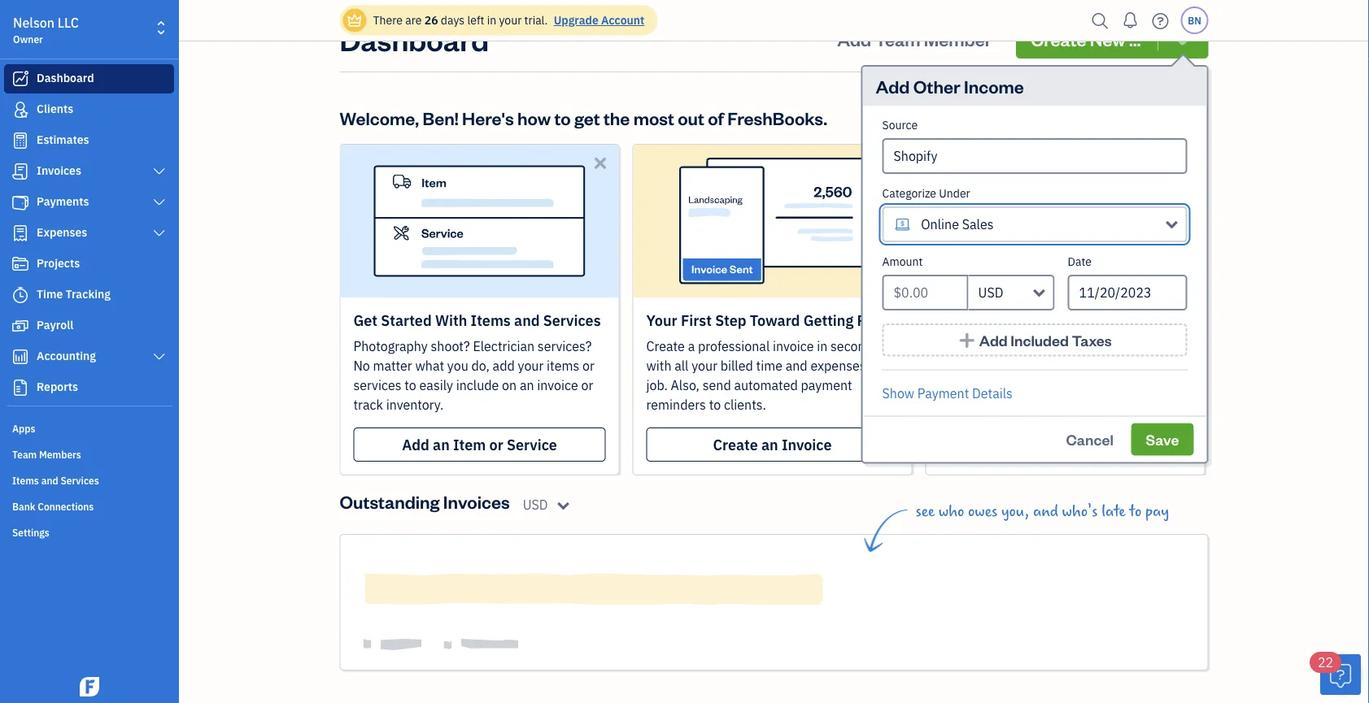 Task type: vqa. For each thing, say whether or not it's contained in the screenshot.
rightmost "NELSON"
no



Task type: describe. For each thing, give the bounding box(es) containing it.
online
[[921, 216, 959, 233]]

0 horizontal spatial a
[[688, 338, 695, 355]]

create for create an invoice
[[713, 435, 758, 454]]

date
[[1068, 254, 1092, 269]]

taxes
[[1072, 331, 1112, 350]]

…
[[1129, 27, 1141, 50]]

for
[[869, 358, 885, 375]]

in for pull
[[1078, 311, 1091, 330]]

1 horizontal spatial a
[[888, 358, 895, 375]]

services inside get started with items and services photography shoot? electrician services? no matter what you do, add your items or services to easily include on an invoice or track inventory.
[[543, 311, 601, 330]]

faster
[[952, 311, 995, 330]]

the
[[604, 106, 630, 129]]

add team member button
[[823, 20, 1007, 59]]

first
[[681, 311, 712, 330]]

add for add an item or service
[[402, 435, 429, 454]]

trial.
[[524, 13, 548, 28]]

llc
[[58, 14, 79, 31]]

bank connections
[[12, 500, 94, 513]]

how
[[517, 106, 551, 129]]

under
[[939, 186, 970, 201]]

your inside a faster way to pull in your expense data see all your business expenses at a glance by connecting freshbooks with your bank to automatically track your transactions.
[[1094, 311, 1125, 330]]

add for add team member
[[837, 27, 871, 50]]

categorize
[[882, 186, 936, 201]]

billed
[[721, 358, 753, 375]]

time
[[756, 358, 783, 375]]

create new …
[[1031, 27, 1141, 50]]

your inside your first step toward getting paid create a professional invoice in seconds with all your billed time and expenses for a job. also, send automated payment reminders to clients.
[[646, 311, 677, 330]]

chevron large down image for invoices
[[152, 165, 167, 178]]

with inside your first step toward getting paid create a professional invoice in seconds with all your billed time and expenses for a job. also, send automated payment reminders to clients.
[[646, 358, 672, 375]]

do,
[[471, 358, 490, 375]]

sales
[[962, 216, 994, 233]]

create an invoice
[[713, 435, 832, 454]]

upgrade
[[554, 13, 599, 28]]

services inside main element
[[61, 474, 99, 487]]

in for left
[[487, 13, 496, 28]]

online sales
[[921, 216, 994, 233]]

team members link
[[4, 442, 174, 466]]

your up connecting
[[981, 358, 1007, 375]]

payments link
[[4, 188, 174, 217]]

of
[[708, 106, 724, 129]]

most
[[633, 106, 674, 129]]

transactions.
[[1098, 397, 1174, 414]]

accounting link
[[4, 342, 174, 372]]

payroll
[[37, 318, 73, 333]]

time tracking link
[[4, 281, 174, 310]]

welcome, ben! here's how to get the most out of freshbooks.
[[340, 106, 827, 129]]

projects
[[37, 256, 80, 271]]

invoices inside invoices link
[[37, 163, 81, 178]]

2 vertical spatial or
[[489, 435, 503, 454]]

bank connections link
[[4, 494, 174, 518]]

team inside main element
[[12, 448, 37, 461]]

project image
[[11, 256, 30, 273]]

projects link
[[4, 250, 174, 279]]

other
[[913, 74, 961, 98]]

your left trial.
[[499, 13, 522, 28]]

to left the get
[[554, 106, 571, 129]]

clients.
[[724, 397, 766, 414]]

expenses inside your first step toward getting paid create a professional invoice in seconds with all your billed time and expenses for a job. also, send automated payment reminders to clients.
[[811, 358, 866, 375]]

apps
[[12, 422, 35, 435]]

chart image
[[11, 349, 30, 365]]

freshbooks.
[[727, 106, 827, 129]]

you
[[447, 358, 468, 375]]

member
[[924, 27, 992, 50]]

invoice inside get started with items and services photography shoot? electrician services? no matter what you do, add your items or services to easily include on an invoice or track inventory.
[[537, 377, 578, 394]]

track inside get started with items and services photography shoot? electrician services? no matter what you do, add your items or services to easily include on an invoice or track inventory.
[[353, 397, 383, 414]]

with
[[435, 311, 467, 330]]

getting
[[803, 311, 854, 330]]

team inside button
[[875, 27, 920, 50]]

there are 26 days left in your trial. upgrade account
[[373, 13, 645, 28]]

to left pay
[[1129, 503, 1142, 521]]

estimates
[[37, 132, 89, 147]]

dashboard inside main element
[[37, 70, 94, 85]]

22 button
[[1310, 652, 1361, 696]]

1 horizontal spatial bank
[[1095, 435, 1130, 454]]

outstanding
[[340, 490, 440, 513]]

add for add other income
[[876, 74, 910, 98]]

$0.00 text field
[[882, 275, 969, 311]]

create new … button
[[1016, 20, 1208, 59]]

1 horizontal spatial your
[[1060, 435, 1091, 454]]

crown image
[[346, 12, 363, 29]]

owner
[[13, 33, 43, 46]]

out
[[678, 106, 704, 129]]

are
[[405, 13, 422, 28]]

you,
[[1001, 503, 1029, 521]]

nelson llc owner
[[13, 14, 79, 46]]

step
[[715, 311, 746, 330]]

to down by
[[939, 397, 951, 414]]

welcome,
[[340, 106, 419, 129]]

bn button
[[1181, 7, 1208, 34]]

create inside your first step toward getting paid create a professional invoice in seconds with all your billed time and expenses for a job. also, send automated payment reminders to clients.
[[646, 338, 685, 355]]

job.
[[646, 377, 668, 394]]

who
[[939, 503, 964, 521]]

also,
[[671, 377, 700, 394]]

reminders
[[646, 397, 706, 414]]

to inside your first step toward getting paid create a professional invoice in seconds with all your billed time and expenses for a job. also, send automated payment reminders to clients.
[[709, 397, 721, 414]]

pay
[[1145, 503, 1169, 521]]

add an item or service link
[[353, 428, 606, 462]]

show payment details
[[882, 385, 1013, 402]]

payment
[[917, 385, 969, 402]]

your down freshbooks
[[1069, 397, 1095, 414]]

automated
[[734, 377, 798, 394]]

a faster way to pull in your expense data see all your business expenses at a glance by connecting freshbooks with your bank to automatically track your transactions.
[[939, 311, 1187, 414]]

expense image
[[11, 225, 30, 242]]

and inside main element
[[41, 474, 58, 487]]

chevron large down image for accounting
[[152, 351, 167, 364]]

professional
[[698, 338, 770, 355]]

account
[[601, 13, 645, 28]]

owes
[[968, 503, 998, 521]]

services
[[353, 377, 401, 394]]

cancel button
[[1051, 423, 1128, 456]]

tracking
[[66, 287, 111, 302]]

no
[[353, 358, 370, 375]]

connect your bank
[[1001, 435, 1130, 454]]

notifications image
[[1117, 4, 1143, 37]]

resource center badge image
[[1320, 655, 1361, 696]]

items inside get started with items and services photography shoot? electrician services? no matter what you do, add your items or services to easily include on an invoice or track inventory.
[[471, 311, 511, 330]]

track inside a faster way to pull in your expense data see all your business expenses at a glance by connecting freshbooks with your bank to automatically track your transactions.
[[1036, 397, 1066, 414]]

and inside your first step toward getting paid create a professional invoice in seconds with all your billed time and expenses for a job. also, send automated payment reminders to clients.
[[786, 358, 807, 375]]

22
[[1318, 654, 1333, 672]]

payments
[[37, 194, 89, 209]]

what
[[415, 358, 444, 375]]

client image
[[11, 102, 30, 118]]

create for create new …
[[1031, 27, 1086, 50]]

Currency field
[[523, 495, 577, 515]]

on
[[502, 377, 517, 394]]

and inside get started with items and services photography shoot? electrician services? no matter what you do, add your items or services to easily include on an invoice or track inventory.
[[514, 311, 540, 330]]

started
[[381, 311, 432, 330]]



Task type: locate. For each thing, give the bounding box(es) containing it.
and down 'team members'
[[41, 474, 58, 487]]

0 horizontal spatial your
[[646, 311, 677, 330]]

connect your bank link
[[939, 428, 1191, 462]]

main element
[[0, 0, 220, 704]]

a inside a faster way to pull in your expense data see all your business expenses at a glance by connecting freshbooks with your bank to automatically track your transactions.
[[1138, 358, 1145, 375]]

at
[[1123, 358, 1135, 375]]

create inside "link"
[[713, 435, 758, 454]]

chevron large down image inside accounting link
[[152, 351, 167, 364]]

2 horizontal spatial your
[[1094, 311, 1125, 330]]

your right connect
[[1060, 435, 1091, 454]]

all inside your first step toward getting paid create a professional invoice in seconds with all your billed time and expenses for a job. also, send automated payment reminders to clients.
[[675, 358, 689, 375]]

and right the time
[[786, 358, 807, 375]]

0 vertical spatial team
[[875, 27, 920, 50]]

1 vertical spatial invoices
[[443, 490, 510, 513]]

3 dismiss image from the left
[[1177, 154, 1195, 172]]

expenses
[[37, 225, 87, 240]]

0 horizontal spatial all
[[675, 358, 689, 375]]

1 vertical spatial items
[[12, 474, 39, 487]]

in inside your first step toward getting paid create a professional invoice in seconds with all your billed time and expenses for a job. also, send automated payment reminders to clients.
[[817, 338, 828, 355]]

1 vertical spatial services
[[61, 474, 99, 487]]

search image
[[1087, 9, 1113, 33]]

0 horizontal spatial in
[[487, 13, 496, 28]]

to down send
[[709, 397, 721, 414]]

bank down transactions.
[[1095, 435, 1130, 454]]

team left member
[[875, 27, 920, 50]]

track down services
[[353, 397, 383, 414]]

1 expenses from the left
[[811, 358, 866, 375]]

0 horizontal spatial usd
[[523, 497, 548, 514]]

1 horizontal spatial an
[[520, 377, 534, 394]]

add included taxes
[[979, 331, 1112, 350]]

items
[[471, 311, 511, 330], [12, 474, 39, 487]]

0 vertical spatial bank
[[1095, 435, 1130, 454]]

upgrade account link
[[550, 13, 645, 28]]

services?
[[538, 338, 592, 355]]

see
[[939, 358, 961, 375]]

paid
[[857, 311, 887, 330]]

your
[[646, 311, 677, 330], [1094, 311, 1125, 330], [1060, 435, 1091, 454]]

inventory.
[[386, 397, 444, 414]]

1 vertical spatial usd
[[523, 497, 548, 514]]

or right items
[[582, 358, 594, 375]]

an for your first step toward getting paid
[[761, 435, 778, 454]]

add other income
[[876, 74, 1024, 98]]

Date in MM/DD/YYYY format text field
[[1068, 275, 1187, 311]]

1 all from the left
[[675, 358, 689, 375]]

in up taxes on the top
[[1078, 311, 1091, 330]]

1 horizontal spatial expenses
[[1065, 358, 1120, 375]]

your
[[499, 13, 522, 28], [518, 358, 544, 375], [692, 358, 718, 375], [981, 358, 1007, 375], [1124, 377, 1150, 394], [1069, 397, 1095, 414]]

all inside a faster way to pull in your expense data see all your business expenses at a glance by connecting freshbooks with your bank to automatically track your transactions.
[[964, 358, 978, 375]]

0 vertical spatial usd
[[978, 284, 1003, 301]]

easily
[[419, 377, 453, 394]]

invoice down items
[[537, 377, 578, 394]]

0 vertical spatial chevron large down image
[[152, 196, 167, 209]]

late
[[1102, 503, 1126, 521]]

to up included
[[1031, 311, 1045, 330]]

freshbooks image
[[76, 678, 103, 697]]

2 horizontal spatial dismiss image
[[1177, 154, 1195, 172]]

create down 'clients.'
[[713, 435, 758, 454]]

chevron large down image
[[152, 165, 167, 178], [152, 227, 167, 240]]

an
[[520, 377, 534, 394], [433, 435, 450, 454], [761, 435, 778, 454]]

plus image
[[958, 332, 976, 349]]

your left the first
[[646, 311, 677, 330]]

usd inside field
[[523, 497, 548, 514]]

2 all from the left
[[964, 358, 978, 375]]

2 horizontal spatial create
[[1031, 27, 1086, 50]]

go to help image
[[1147, 9, 1173, 33]]

dashboard image
[[11, 71, 30, 87]]

in inside a faster way to pull in your expense data see all your business expenses at a glance by connecting freshbooks with your bank to automatically track your transactions.
[[1078, 311, 1091, 330]]

bank
[[1095, 435, 1130, 454], [12, 500, 35, 513]]

to
[[554, 106, 571, 129], [1031, 311, 1045, 330], [405, 377, 416, 394], [709, 397, 721, 414], [939, 397, 951, 414], [1129, 503, 1142, 521]]

1 vertical spatial chevron large down image
[[152, 227, 167, 240]]

Categorize Under field
[[882, 207, 1187, 242]]

0 horizontal spatial invoices
[[37, 163, 81, 178]]

an inside get started with items and services photography shoot? electrician services? no matter what you do, add your items or services to easily include on an invoice or track inventory.
[[520, 377, 534, 394]]

2 expenses from the left
[[1065, 358, 1120, 375]]

usd up faster
[[978, 284, 1003, 301]]

reports link
[[4, 373, 174, 403]]

team down apps at the left of the page
[[12, 448, 37, 461]]

1 horizontal spatial track
[[1036, 397, 1066, 414]]

dismiss image for a faster way to pull in your expense data
[[1177, 154, 1195, 172]]

1 horizontal spatial create
[[713, 435, 758, 454]]

item
[[453, 435, 486, 454]]

members
[[39, 448, 81, 461]]

your first step toward getting paid create a professional invoice in seconds with all your billed time and expenses for a job. also, send automated payment reminders to clients.
[[646, 311, 895, 414]]

0 vertical spatial chevron large down image
[[152, 165, 167, 178]]

dismiss image
[[591, 154, 610, 172], [884, 154, 903, 172], [1177, 154, 1195, 172]]

chevron large down image down payroll link
[[152, 351, 167, 364]]

source
[[882, 118, 918, 133]]

matter
[[373, 358, 412, 375]]

create up the job.
[[646, 338, 685, 355]]

dashboard link
[[4, 64, 174, 94]]

see who owes you, and who's late to pay
[[916, 503, 1169, 521]]

0 vertical spatial invoices
[[37, 163, 81, 178]]

an left invoice
[[761, 435, 778, 454]]

items down 'team members'
[[12, 474, 39, 487]]

in right left at the top left of the page
[[487, 13, 496, 28]]

an inside "link"
[[761, 435, 778, 454]]

business
[[1010, 358, 1062, 375]]

in down getting
[[817, 338, 828, 355]]

services up bank connections 'link'
[[61, 474, 99, 487]]

1 horizontal spatial invoice
[[773, 338, 814, 355]]

1 chevron large down image from the top
[[152, 196, 167, 209]]

chevron large down image up payments link
[[152, 165, 167, 178]]

Source text field
[[884, 140, 1186, 172]]

team members
[[12, 448, 81, 461]]

team
[[875, 27, 920, 50], [12, 448, 37, 461]]

there
[[373, 13, 403, 28]]

expenses up payment
[[811, 358, 866, 375]]

chevron large down image for payments
[[152, 196, 167, 209]]

2 horizontal spatial an
[[761, 435, 778, 454]]

0 vertical spatial items
[[471, 311, 511, 330]]

0 horizontal spatial invoice
[[537, 377, 578, 394]]

or right item
[[489, 435, 503, 454]]

usd for usd dropdown button
[[978, 284, 1003, 301]]

chevrondown image
[[1171, 28, 1194, 50]]

usd for "usd" field
[[523, 497, 548, 514]]

a right for
[[888, 358, 895, 375]]

money image
[[11, 318, 30, 334]]

2 horizontal spatial a
[[1138, 358, 1145, 375]]

0 vertical spatial with
[[646, 358, 672, 375]]

get
[[353, 311, 378, 330]]

here's
[[462, 106, 514, 129]]

chevron large down image for expenses
[[152, 227, 167, 240]]

create
[[1031, 27, 1086, 50], [646, 338, 685, 355], [713, 435, 758, 454]]

dismiss image for your first step toward getting paid
[[884, 154, 903, 172]]

and
[[514, 311, 540, 330], [786, 358, 807, 375], [41, 474, 58, 487], [1033, 503, 1058, 521]]

expenses link
[[4, 219, 174, 248]]

1 horizontal spatial all
[[964, 358, 978, 375]]

create an invoice link
[[646, 428, 899, 462]]

1 vertical spatial bank
[[12, 500, 35, 513]]

include
[[456, 377, 499, 394]]

0 horizontal spatial create
[[646, 338, 685, 355]]

0 vertical spatial or
[[582, 358, 594, 375]]

timer image
[[11, 287, 30, 303]]

1 horizontal spatial services
[[543, 311, 601, 330]]

a right at on the bottom right of page
[[1138, 358, 1145, 375]]

create inside dropdown button
[[1031, 27, 1086, 50]]

a down the first
[[688, 338, 695, 355]]

your inside your first step toward getting paid create a professional invoice in seconds with all your billed time and expenses for a job. also, send automated payment reminders to clients.
[[692, 358, 718, 375]]

invoice
[[773, 338, 814, 355], [537, 377, 578, 394]]

2 track from the left
[[1036, 397, 1066, 414]]

categorize under
[[882, 186, 970, 201]]

items inside main element
[[12, 474, 39, 487]]

0 horizontal spatial expenses
[[811, 358, 866, 375]]

create left search icon
[[1031, 27, 1086, 50]]

expenses
[[811, 358, 866, 375], [1065, 358, 1120, 375]]

your up transactions.
[[1124, 377, 1150, 394]]

or down services?
[[581, 377, 593, 394]]

1 vertical spatial team
[[12, 448, 37, 461]]

0 horizontal spatial track
[[353, 397, 383, 414]]

save
[[1146, 430, 1179, 449]]

your right add
[[518, 358, 544, 375]]

track down freshbooks
[[1036, 397, 1066, 414]]

chevron large down image inside payments link
[[152, 196, 167, 209]]

show
[[882, 385, 914, 402]]

0 vertical spatial in
[[487, 13, 496, 28]]

invoice image
[[11, 164, 30, 180]]

add team member
[[837, 27, 992, 50]]

1 dismiss image from the left
[[591, 154, 610, 172]]

add for add included taxes
[[979, 331, 1008, 350]]

track
[[353, 397, 383, 414], [1036, 397, 1066, 414]]

1 vertical spatial chevron large down image
[[152, 351, 167, 364]]

settings link
[[4, 520, 174, 544]]

an for get started with items and services
[[433, 435, 450, 454]]

1 vertical spatial with
[[1095, 377, 1121, 394]]

estimate image
[[11, 133, 30, 149]]

items and services link
[[4, 468, 174, 492]]

1 horizontal spatial in
[[817, 338, 828, 355]]

dashboard
[[340, 20, 489, 58], [37, 70, 94, 85]]

time
[[37, 287, 63, 302]]

chevron large down image
[[152, 196, 167, 209], [152, 351, 167, 364]]

your up send
[[692, 358, 718, 375]]

1 horizontal spatial dashboard
[[340, 20, 489, 58]]

reports
[[37, 379, 78, 395]]

1 chevron large down image from the top
[[152, 165, 167, 178]]

payroll link
[[4, 312, 174, 341]]

your inside get started with items and services photography shoot? electrician services? no matter what you do, add your items or services to easily include on an invoice or track inventory.
[[518, 358, 544, 375]]

0 horizontal spatial bank
[[12, 500, 35, 513]]

add included taxes button
[[882, 324, 1187, 357]]

2 chevron large down image from the top
[[152, 227, 167, 240]]

invoice inside your first step toward getting paid create a professional invoice in seconds with all your billed time and expenses for a job. also, send automated payment reminders to clients.
[[773, 338, 814, 355]]

1 horizontal spatial dismiss image
[[884, 154, 903, 172]]

1 horizontal spatial items
[[471, 311, 511, 330]]

bank inside 'link'
[[12, 500, 35, 513]]

usd inside dropdown button
[[978, 284, 1003, 301]]

your up taxes on the top
[[1094, 311, 1125, 330]]

1 vertical spatial in
[[1078, 311, 1091, 330]]

expenses inside a faster way to pull in your expense data see all your business expenses at a glance by connecting freshbooks with your bank to automatically track your transactions.
[[1065, 358, 1120, 375]]

chevron large down image inside invoices link
[[152, 165, 167, 178]]

toward
[[750, 311, 800, 330]]

all up also,
[[675, 358, 689, 375]]

0 horizontal spatial services
[[61, 474, 99, 487]]

1 vertical spatial or
[[581, 377, 593, 394]]

an right on
[[520, 377, 534, 394]]

0 vertical spatial invoice
[[773, 338, 814, 355]]

1 horizontal spatial team
[[875, 27, 920, 50]]

time tracking
[[37, 287, 111, 302]]

connect
[[1001, 435, 1057, 454]]

2 horizontal spatial in
[[1078, 311, 1091, 330]]

seconds
[[831, 338, 879, 355]]

invoices up payments
[[37, 163, 81, 178]]

an left item
[[433, 435, 450, 454]]

invoice up the time
[[773, 338, 814, 355]]

automatically
[[954, 397, 1033, 414]]

usd down service
[[523, 497, 548, 514]]

2 vertical spatial create
[[713, 435, 758, 454]]

0 vertical spatial services
[[543, 311, 601, 330]]

1 horizontal spatial invoices
[[443, 490, 510, 513]]

0 horizontal spatial items
[[12, 474, 39, 487]]

0 horizontal spatial an
[[433, 435, 450, 454]]

expenses down taxes on the top
[[1065, 358, 1120, 375]]

bank up settings
[[12, 500, 35, 513]]

payment
[[801, 377, 852, 394]]

0 horizontal spatial dashboard
[[37, 70, 94, 85]]

pull
[[1048, 311, 1075, 330]]

1 vertical spatial invoice
[[537, 377, 578, 394]]

with up transactions.
[[1095, 377, 1121, 394]]

payment image
[[11, 194, 30, 211]]

nelson
[[13, 14, 55, 31]]

0 vertical spatial dashboard
[[340, 20, 489, 58]]

2 vertical spatial in
[[817, 338, 828, 355]]

1 vertical spatial dashboard
[[37, 70, 94, 85]]

0 horizontal spatial with
[[646, 358, 672, 375]]

services up services?
[[543, 311, 601, 330]]

items up electrician
[[471, 311, 511, 330]]

0 vertical spatial create
[[1031, 27, 1086, 50]]

to inside get started with items and services photography shoot? electrician services? no matter what you do, add your items or services to easily include on an invoice or track inventory.
[[405, 377, 416, 394]]

included
[[1011, 331, 1069, 350]]

0 horizontal spatial team
[[12, 448, 37, 461]]

clients link
[[4, 95, 174, 124]]

1 horizontal spatial with
[[1095, 377, 1121, 394]]

report image
[[11, 380, 30, 396]]

1 horizontal spatial usd
[[978, 284, 1003, 301]]

and right you,
[[1033, 503, 1058, 521]]

get
[[574, 106, 600, 129]]

a
[[939, 311, 949, 330]]

2 chevron large down image from the top
[[152, 351, 167, 364]]

with inside a faster way to pull in your expense data see all your business expenses at a glance by connecting freshbooks with your bank to automatically track your transactions.
[[1095, 377, 1121, 394]]

chevron large down image inside expenses link
[[152, 227, 167, 240]]

accounting
[[37, 349, 96, 364]]

a
[[688, 338, 695, 355], [888, 358, 895, 375], [1138, 358, 1145, 375]]

all right see
[[964, 358, 978, 375]]

chevron large down image up projects link
[[152, 227, 167, 240]]

1 vertical spatial create
[[646, 338, 685, 355]]

add an item or service
[[402, 435, 557, 454]]

and up electrician
[[514, 311, 540, 330]]

items
[[547, 358, 579, 375]]

get started with items and services photography shoot? electrician services? no matter what you do, add your items or services to easily include on an invoice or track inventory.
[[353, 311, 601, 414]]

0 horizontal spatial dismiss image
[[591, 154, 610, 172]]

dismiss image for get started with items and services
[[591, 154, 610, 172]]

2 dismiss image from the left
[[884, 154, 903, 172]]

chevron large down image up expenses link
[[152, 196, 167, 209]]

bank
[[1153, 377, 1181, 394]]

invoices down add an item or service link
[[443, 490, 510, 513]]

cancel
[[1066, 430, 1114, 449]]

1 track from the left
[[353, 397, 383, 414]]

with up the job.
[[646, 358, 672, 375]]

to up inventory.
[[405, 377, 416, 394]]



